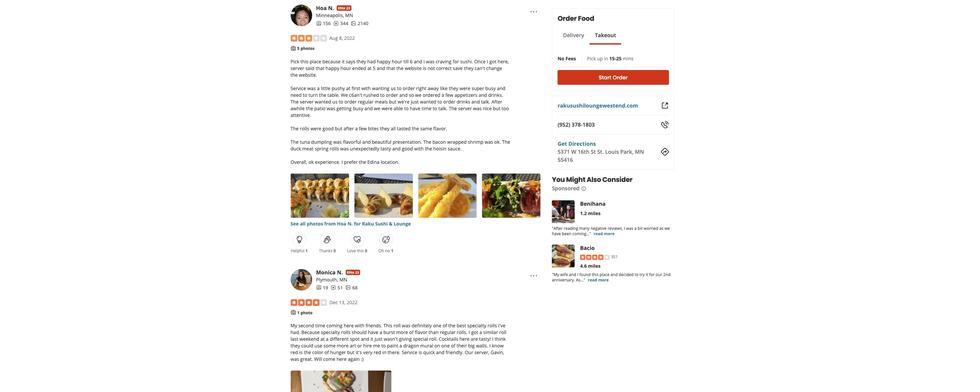 Task type: describe. For each thing, give the bounding box(es) containing it.
they up ended on the left top of the page
[[357, 58, 366, 65]]

4 star rating image for 351
[[580, 255, 610, 261]]

16 review v2 image for monica n.
[[331, 286, 336, 291]]

paint
[[387, 343, 398, 350]]

second
[[299, 323, 314, 329]]

&
[[389, 221, 393, 227]]

and right tasty
[[392, 146, 401, 152]]

order up so
[[403, 85, 415, 92]]

tasty
[[381, 146, 391, 152]]

place inside pick this place because it says they had happy hour till 6 and i was craving for sushi. once i got here, server said that happy hour ended at 5 and that the website is not correct save they can't change the website.
[[310, 58, 321, 65]]

0 vertical spatial here
[[344, 323, 354, 329]]

and left the decided
[[611, 272, 618, 278]]

rolls inside the tuna dumpling was flavorful and beautiful presentation. the bacon wrapped shrimp was ok. the duck meat spring rolls was unexpectedly tasty and good with the hoisin sauce.
[[330, 146, 339, 152]]

0 vertical spatial photos
[[301, 46, 315, 51]]

order down c6an't on the left top
[[345, 99, 357, 105]]

bacon
[[433, 139, 446, 145]]

photos element for hoa n.
[[351, 20, 369, 27]]

till
[[404, 58, 409, 65]]

aug 8, 2022
[[330, 35, 355, 41]]

it inside "my wife and i found this place and decided to try it for our 2nd anniversary. as…"
[[646, 272, 649, 278]]

1 horizontal spatial specialty
[[468, 323, 487, 329]]

benihana image
[[552, 201, 575, 224]]

and right 6
[[414, 58, 422, 65]]

0 horizontal spatial few
[[359, 125, 367, 132]]

a left little
[[317, 85, 320, 92]]

1 vertical spatial talk.
[[439, 105, 448, 112]]

was right patio
[[327, 105, 335, 112]]

16 camera v2 image for monica n.
[[291, 310, 296, 316]]

0 vertical spatial in
[[604, 55, 608, 62]]

rushed
[[364, 92, 379, 98]]

love this 0
[[347, 248, 367, 254]]

might
[[566, 175, 586, 185]]

351
[[611, 255, 618, 260]]

the down "drinks"
[[449, 105, 457, 112]]

know
[[492, 343, 504, 350]]

was down "flavorful"
[[340, 146, 349, 152]]

tab list containing delivery
[[558, 31, 622, 45]]

1 vertical spatial we
[[374, 105, 381, 112]]

read more for benihana
[[594, 231, 615, 237]]

but left after
[[335, 125, 342, 132]]

24 directions v2 image
[[661, 148, 669, 156]]

more up the giving
[[396, 330, 408, 336]]

and up we're
[[399, 92, 408, 98]]

was left great.
[[291, 357, 299, 363]]

try
[[640, 272, 645, 278]]

weekend
[[300, 337, 319, 343]]

awhile
[[291, 105, 305, 112]]

25
[[617, 55, 622, 62]]

not
[[428, 65, 435, 71]]

a down like
[[442, 92, 444, 98]]

0 vertical spatial one
[[433, 323, 442, 329]]

wrapped
[[447, 139, 467, 145]]

got inside pick this place because it says they had happy hour till 6 and i was craving for sushi. once i got here, server said that happy hour ended at 5 and that the website is not correct save they can't change the website.
[[490, 58, 497, 65]]

i down 'similar'
[[492, 337, 494, 343]]

1 horizontal spatial were
[[382, 105, 393, 112]]

elite for monica n.
[[347, 271, 354, 275]]

different
[[330, 337, 349, 343]]

they right bites
[[380, 125, 390, 132]]

read more for bacio
[[588, 278, 609, 283]]

the down attentive.
[[291, 125, 299, 132]]

in inside my second time coming here with friends. this roll was definitely one of the best specialty rolls i've had. because specialty rolls should have a burst more of flavor than regular rolls. i got a similar roll last weekend at a different spot and it just wasn't giving special roll. cocktails here are tasty! i think they could use some more art or hire me to paint a dragon mural on one of their big walls. i know red is the color of hunger but it's very red in there. service is quick and friendly. our server, gavin, was great. will come here again :)
[[382, 350, 387, 356]]

but up able
[[389, 99, 397, 105]]

got inside my second time coming here with friends. this roll was definitely one of the best specialty rolls i've had. because specialty rolls should have a burst more of flavor than regular rolls. i got a similar roll last weekend at a different spot and it just wasn't giving special roll. cocktails here are tasty! i think they could use some more art or hire me to paint a dragon mural on one of their big walls. i know red is the color of hunger but it's very red in there. service is quick and friendly. our server, gavin, was great. will come here again :)
[[471, 330, 478, 336]]

dragon
[[404, 343, 419, 350]]

they down sushi.
[[464, 65, 474, 71]]

was inside pick this place because it says they had happy hour till 6 and i was craving for sushi. once i got here, server said that happy hour ended at 5 and that the website is not correct save they can't change the website.
[[426, 58, 435, 65]]

and down rushed
[[365, 105, 373, 112]]

the down little
[[319, 92, 326, 98]]

the left "bacon"
[[423, 139, 432, 145]]

the left patio
[[306, 105, 313, 112]]

and up hire
[[361, 337, 369, 343]]

have inside "after reading many negative reviews, i was a bit worried as we have been coming…"
[[552, 231, 561, 237]]

more right found
[[598, 278, 609, 283]]

good inside the tuna dumpling was flavorful and beautiful presentation. the bacon wrapped shrimp was ok. the duck meat spring rolls was unexpectedly tasty and good with the hoisin sauce.
[[402, 146, 413, 152]]

and right wife
[[569, 272, 577, 278]]

0 horizontal spatial roll
[[394, 323, 401, 329]]

think
[[495, 337, 506, 343]]

able
[[394, 105, 403, 112]]

2022 for monica n.
[[347, 300, 358, 306]]

68
[[352, 285, 358, 291]]

menu image
[[530, 272, 538, 281]]

and down on
[[436, 350, 445, 356]]

website.
[[299, 72, 317, 78]]

photo of monica n. image
[[291, 270, 312, 291]]

"my
[[552, 272, 559, 278]]

reviews element for monica n.
[[331, 285, 343, 292]]

delivery
[[563, 32, 584, 39]]

0 horizontal spatial is
[[299, 350, 303, 356]]

the up duck
[[291, 139, 299, 145]]

love
[[347, 248, 356, 254]]

3 star rating image
[[291, 35, 327, 42]]

1 vertical spatial one
[[442, 343, 450, 350]]

come
[[323, 357, 336, 363]]

1 vertical spatial for
[[354, 221, 361, 227]]

server inside pick this place because it says they had happy hour till 6 and i was craving for sushi. once i got here, server said that happy hour ended at 5 and that the website is not correct save they can't change the website.
[[291, 65, 304, 71]]

a left the burst
[[380, 330, 382, 336]]

0 vertical spatial good
[[323, 125, 334, 132]]

friends element for monica
[[316, 285, 328, 292]]

with inside service was a little pushy at first with wanting us to order right away like they were super busy and need to turn the table. we c6an't rushed to order and so we ordered a few appetizers and drinks. the server wanted us to order regular meals but we're just wanted to order drinks and talk. after awhile the patio was getting busy and we were able to have time to talk. the server was nice but too attentive.
[[362, 85, 371, 92]]

no
[[558, 55, 565, 62]]

order up meals
[[386, 92, 398, 98]]

mn for hoa n.
[[345, 12, 353, 19]]

23 for hoa n.
[[346, 6, 350, 10]]

worried
[[644, 226, 659, 232]]

the down till
[[397, 65, 404, 71]]

start order
[[599, 74, 628, 81]]

0 vertical spatial hour
[[392, 58, 402, 65]]

this for love
[[357, 248, 364, 254]]

and up wanting
[[377, 65, 385, 71]]

(0 reactions) element for love this 0
[[365, 248, 367, 254]]

1 vertical spatial all
[[300, 221, 306, 227]]

bacio link
[[580, 245, 595, 252]]

w
[[572, 148, 577, 156]]

read more link for benihana
[[594, 231, 615, 237]]

oh no 1
[[379, 248, 394, 254]]

friends.
[[366, 323, 382, 329]]

was left ok.
[[485, 139, 493, 145]]

elite 23 plymouth, mn
[[316, 271, 359, 283]]

of up cocktails
[[443, 323, 447, 329]]

giving
[[399, 337, 412, 343]]

bacio image
[[552, 245, 575, 268]]

16 review v2 image for hoa n.
[[334, 21, 339, 26]]

anniversary.
[[552, 278, 575, 283]]

helpful 1
[[291, 248, 308, 254]]

read for bacio
[[588, 278, 597, 283]]

16 info v2 image
[[581, 186, 587, 192]]

i've
[[498, 323, 506, 329]]

wasn't
[[384, 337, 398, 343]]

2 horizontal spatial were
[[460, 85, 471, 92]]

was up the giving
[[402, 323, 411, 329]]

decided
[[619, 272, 634, 278]]

1 vertical spatial roll
[[499, 330, 507, 336]]

1 horizontal spatial hoa
[[337, 221, 347, 227]]

1 horizontal spatial is
[[419, 350, 422, 356]]

a up some
[[326, 337, 329, 343]]

2 0 from the left
[[365, 248, 367, 254]]

of up the giving
[[409, 330, 414, 336]]

hoa n. link
[[316, 4, 334, 12]]

i left "know"
[[490, 343, 491, 350]]

the rolls were good but after a few bites they all tasted the same flavor.
[[291, 125, 447, 132]]

55416
[[558, 157, 573, 164]]

photo of hoa n. image
[[291, 5, 312, 26]]

they inside service was a little pushy at first with wanting us to order right away like they were super busy and need to turn the table. we c6an't rushed to order and so we ordered a few appetizers and drinks. the server wanted us to order regular meals but we're just wanted to order drinks and talk. after awhile the patio was getting busy and we were able to have time to talk. the server was nice but too attentive.
[[449, 85, 459, 92]]

0 vertical spatial order
[[558, 14, 577, 23]]

meat
[[302, 146, 314, 152]]

save
[[453, 65, 463, 71]]

service was a little pushy at first with wanting us to order right away like they were super busy and need to turn the table. we c6an't rushed to order and so we ordered a few appetizers and drinks. the server wanted us to order regular meals but we're just wanted to order drinks and talk. after awhile the patio was getting busy and we were able to have time to talk. the server was nice but too attentive.
[[291, 85, 509, 118]]

will
[[314, 357, 322, 363]]

get directions link
[[558, 140, 596, 148]]

2 vertical spatial were
[[311, 125, 321, 132]]

and down the appetizers
[[472, 99, 480, 105]]

n. for monica n.
[[337, 269, 343, 277]]

big
[[468, 343, 475, 350]]

presentation.
[[393, 139, 422, 145]]

and up drinks.
[[497, 85, 506, 92]]

a right after
[[355, 125, 358, 132]]

1 red from the left
[[291, 350, 298, 356]]

"after
[[552, 226, 563, 232]]

at inside my second time coming here with friends. this roll was definitely one of the best specialty rolls i've had. because specialty rolls should have a burst more of flavor than regular rolls. i got a similar roll last weekend at a different spot and it just wasn't giving special roll. cocktails here are tasty! i think they could use some more art or hire me to paint a dragon mural on one of their big walls. i know red is the color of hunger but it's very red in there. service is quick and friendly. our server, gavin, was great. will come here again :)
[[321, 337, 325, 343]]

order inside button
[[613, 74, 628, 81]]

experience.
[[315, 159, 341, 165]]

mural
[[420, 343, 433, 350]]

the down need
[[291, 99, 299, 105]]

5371
[[558, 148, 570, 156]]

appetizers
[[455, 92, 478, 98]]

and down super at top
[[479, 92, 487, 98]]

5 inside pick this place because it says they had happy hour till 6 and i was craving for sushi. once i got here, server said that happy hour ended at 5 and that the website is not correct save they can't change the website.
[[373, 65, 376, 71]]

more up '351'
[[604, 231, 615, 237]]

0 vertical spatial 5
[[297, 46, 300, 51]]

photos element for monica n.
[[346, 285, 358, 292]]

our
[[656, 272, 663, 278]]

read for benihana
[[594, 231, 603, 237]]

i left prefer
[[342, 159, 343, 165]]

monica n. link
[[316, 269, 343, 277]]

1 horizontal spatial talk.
[[481, 99, 491, 105]]

few inside service was a little pushy at first with wanting us to order right away like they were super busy and need to turn the table. we c6an't rushed to order and so we ordered a few appetizers and drinks. the server wanted us to order regular meals but we're just wanted to order drinks and talk. after awhile the patio was getting busy and we were able to have time to talk. the server was nice but too attentive.
[[446, 92, 454, 98]]

0 vertical spatial busy
[[486, 85, 496, 92]]

0 horizontal spatial hour
[[341, 65, 351, 71]]

2 horizontal spatial n.
[[348, 221, 353, 227]]

as
[[660, 226, 664, 232]]

1 vertical spatial us
[[333, 99, 338, 105]]

the right ok.
[[502, 139, 510, 145]]

best
[[457, 323, 466, 329]]

1 vertical spatial here
[[460, 337, 470, 343]]

reading
[[564, 226, 578, 232]]

the down "could"
[[304, 350, 311, 356]]

1 horizontal spatial all
[[391, 125, 396, 132]]

of up come
[[325, 350, 329, 356]]

0 vertical spatial us
[[391, 85, 396, 92]]

flavor
[[415, 330, 428, 336]]

and up unexpectedly
[[363, 139, 371, 145]]

but down after
[[493, 105, 501, 112]]

i right 6
[[424, 58, 425, 65]]

0 horizontal spatial specialty
[[321, 330, 340, 336]]

you
[[552, 175, 565, 185]]

lounge
[[394, 221, 411, 227]]

drinks
[[457, 99, 471, 105]]

correct
[[436, 65, 452, 71]]

1 that from the left
[[316, 65, 325, 71]]

tuna
[[300, 139, 310, 145]]

overall,
[[291, 159, 307, 165]]

1 horizontal spatial we
[[415, 92, 422, 98]]

monica n.
[[316, 269, 343, 277]]

after
[[492, 99, 503, 105]]

order food
[[558, 14, 595, 23]]

24 phone v2 image
[[661, 121, 669, 129]]

time inside my second time coming here with friends. this roll was definitely one of the best specialty rolls i've had. because specialty rolls should have a burst more of flavor than regular rolls. i got a similar roll last weekend at a different spot and it just wasn't giving special roll. cocktails here are tasty! i think they could use some more art or hire me to paint a dragon mural on one of their big walls. i know red is the color of hunger but it's very red in there. service is quick and friendly. our server, gavin, was great. will come here again :)
[[315, 323, 325, 329]]

was left "flavorful"
[[333, 139, 342, 145]]

i right rolls.
[[469, 330, 470, 336]]

sauce.
[[448, 146, 462, 152]]

a right paint at the left of page
[[400, 343, 402, 350]]

(0 reactions) element for thanks 0
[[334, 248, 336, 254]]

rakusushiloungewestend.com link
[[558, 102, 639, 109]]

2 vertical spatial here
[[337, 357, 347, 363]]

with inside my second time coming here with friends. this roll was definitely one of the best specialty rolls i've had. because specialty rolls should have a burst more of flavor than regular rolls. i got a similar roll last weekend at a different spot and it just wasn't giving special roll. cocktails here are tasty! i think they could use some more art or hire me to paint a dragon mural on one of their big walls. i know red is the color of hunger but it's very red in there. service is quick and friendly. our server, gavin, was great. will come here again :)
[[355, 323, 365, 329]]

our
[[465, 350, 474, 356]]

pick up in 15-25 mins
[[587, 55, 634, 62]]

0 horizontal spatial 1
[[297, 311, 300, 316]]

hoa n.
[[316, 4, 334, 12]]

16 photos v2 image for hoa n.
[[351, 21, 356, 26]]

like
[[440, 85, 448, 92]]

1 vertical spatial photos
[[307, 221, 323, 227]]

the left the edina at the left of page
[[359, 159, 366, 165]]

156
[[323, 20, 331, 27]]

once
[[474, 58, 486, 65]]



Task type: locate. For each thing, give the bounding box(es) containing it.
walls.
[[476, 343, 488, 350]]

1 right helpful on the bottom left of the page
[[306, 248, 308, 254]]

in
[[604, 55, 608, 62], [382, 350, 387, 356]]

24 external link v2 image
[[661, 102, 669, 110]]

16 photos v2 image
[[351, 21, 356, 26], [346, 286, 351, 291]]

menu image
[[530, 8, 538, 16]]

16 camera v2 image for hoa n.
[[291, 46, 296, 51]]

was up "turn"
[[307, 85, 316, 92]]

here,
[[498, 58, 509, 65]]

us down table. at the top left
[[333, 99, 338, 105]]

0 vertical spatial n.
[[328, 4, 334, 12]]

me
[[373, 343, 380, 350]]

2 (0 reactions) element from the left
[[365, 248, 367, 254]]

read right many
[[594, 231, 603, 237]]

server,
[[475, 350, 490, 356]]

website
[[405, 65, 422, 71]]

for left the raku at left
[[354, 221, 361, 227]]

0 vertical spatial for
[[453, 58, 459, 65]]

1 vertical spatial order
[[613, 74, 628, 81]]

1 horizontal spatial 1
[[306, 248, 308, 254]]

2 horizontal spatial this
[[592, 272, 599, 278]]

(1 reaction) element for oh no 1
[[391, 248, 394, 254]]

16 friends v2 image
[[316, 286, 322, 291]]

0 horizontal spatial elite
[[338, 6, 346, 10]]

read more link down 4.6 miles
[[588, 278, 609, 283]]

minneapolis,
[[316, 12, 344, 19]]

a left bit
[[635, 226, 637, 232]]

this inside pick this place because it says they had happy hour till 6 and i was craving for sushi. once i got here, server said that happy hour ended at 5 and that the website is not correct save they can't change the website.
[[301, 58, 309, 65]]

the left hoisin
[[425, 146, 432, 152]]

with inside the tuna dumpling was flavorful and beautiful presentation. the bacon wrapped shrimp was ok. the duck meat spring rolls was unexpectedly tasty and good with the hoisin sauce.
[[414, 146, 424, 152]]

2022 for hoa n.
[[344, 35, 355, 41]]

rolls
[[300, 125, 309, 132], [330, 146, 339, 152], [488, 323, 497, 329], [341, 330, 351, 336]]

mn inside get directions 5371 w 16th st st. louis park, mn 55416
[[635, 148, 644, 156]]

1 vertical spatial n.
[[348, 221, 353, 227]]

elite 23 link for hoa n.
[[337, 5, 352, 11]]

is inside pick this place because it says they had happy hour till 6 and i was craving for sushi. once i got here, server said that happy hour ended at 5 and that the website is not correct save they can't change the website.
[[423, 65, 427, 71]]

ok
[[309, 159, 314, 165]]

2 wanted from the left
[[420, 99, 437, 105]]

16 review v2 image
[[334, 21, 339, 26], [331, 286, 336, 291]]

dec 13, 2022
[[330, 300, 358, 306]]

13,
[[339, 300, 346, 306]]

rakusushiloungewestend.com
[[558, 102, 639, 109]]

were
[[460, 85, 471, 92], [382, 105, 393, 112], [311, 125, 321, 132]]

little
[[321, 85, 331, 92]]

1 (1 reaction) element from the left
[[306, 248, 308, 254]]

i right the once
[[487, 58, 488, 65]]

elite inside elite 23 minneapolis, mn
[[338, 6, 346, 10]]

0 horizontal spatial (1 reaction) element
[[306, 248, 308, 254]]

could
[[301, 343, 313, 350]]

talk.
[[481, 99, 491, 105], [439, 105, 448, 112]]

1 horizontal spatial pick
[[587, 55, 596, 62]]

23 for monica n.
[[355, 271, 359, 275]]

this right love
[[357, 248, 364, 254]]

2 horizontal spatial 1
[[391, 248, 394, 254]]

0 vertical spatial it
[[342, 58, 345, 65]]

2 vertical spatial n.
[[337, 269, 343, 277]]

for inside pick this place because it says they had happy hour till 6 and i was craving for sushi. once i got here, server said that happy hour ended at 5 and that the website is not correct save they can't change the website.
[[453, 58, 459, 65]]

raku
[[362, 221, 374, 227]]

all right see
[[300, 221, 306, 227]]

n. for hoa n.
[[328, 4, 334, 12]]

elite 23 link up 68
[[346, 270, 361, 276]]

2 vertical spatial server
[[458, 105, 472, 112]]

1 vertical spatial read more
[[588, 278, 609, 283]]

0 vertical spatial miles
[[588, 211, 601, 217]]

spot
[[350, 337, 360, 343]]

0 vertical spatial we
[[415, 92, 422, 98]]

1 vertical spatial have
[[552, 231, 561, 237]]

monica
[[316, 269, 336, 277]]

patio
[[314, 105, 326, 112]]

1 photo link
[[297, 311, 313, 316]]

got up are
[[471, 330, 478, 336]]

0 horizontal spatial red
[[291, 350, 298, 356]]

cocktails
[[439, 337, 458, 343]]

2 friends element from the top
[[316, 285, 328, 292]]

the left best
[[449, 323, 456, 329]]

or
[[357, 343, 362, 350]]

after
[[344, 125, 354, 132]]

for inside "my wife and i found this place and decided to try it for our 2nd anniversary. as…"
[[650, 272, 655, 278]]

1 vertical spatial few
[[359, 125, 367, 132]]

reviews,
[[608, 226, 623, 232]]

order up delivery
[[558, 14, 577, 23]]

burst
[[384, 330, 395, 336]]

0 vertical spatial this
[[301, 58, 309, 65]]

a up tasty!
[[480, 330, 482, 336]]

0 vertical spatial 23
[[346, 6, 350, 10]]

helpful
[[291, 248, 305, 254]]

the tuna dumpling was flavorful and beautiful presentation. the bacon wrapped shrimp was ok. the duck meat spring rolls was unexpectedly tasty and good with the hoisin sauce.
[[291, 139, 510, 152]]

st.
[[598, 148, 604, 156]]

elite inside elite 23 plymouth, mn
[[347, 271, 354, 275]]

friends element containing 19
[[316, 285, 328, 292]]

rolls up 'similar'
[[488, 323, 497, 329]]

this inside "my wife and i found this place and decided to try it for our 2nd anniversary. as…"
[[592, 272, 599, 278]]

have down so
[[410, 105, 421, 112]]

1 vertical spatial 2022
[[347, 300, 358, 306]]

bit
[[638, 226, 643, 232]]

pick left up in the top of the page
[[587, 55, 596, 62]]

0 horizontal spatial were
[[311, 125, 321, 132]]

2 16 camera v2 image from the top
[[291, 310, 296, 316]]

0 horizontal spatial 0
[[334, 248, 336, 254]]

16 photos v2 image for monica n.
[[346, 286, 351, 291]]

0 vertical spatial time
[[422, 105, 432, 112]]

it inside my second time coming here with friends. this roll was definitely one of the best specialty rolls i've had. because specialty rolls should have a burst more of flavor than regular rolls. i got a similar roll last weekend at a different spot and it just wasn't giving special roll. cocktails here are tasty! i think they could use some more art or hire me to paint a dragon mural on one of their big walls. i know red is the color of hunger but it's very red in there. service is quick and friendly. our server, gavin, was great. will come here again :)
[[371, 337, 373, 343]]

have left been
[[552, 231, 561, 237]]

one
[[433, 323, 442, 329], [442, 343, 450, 350]]

ok.
[[495, 139, 501, 145]]

time
[[422, 105, 432, 112], [315, 323, 325, 329]]

2 vertical spatial we
[[665, 226, 670, 232]]

reviews element containing 51
[[331, 285, 343, 292]]

2022 right 13,
[[347, 300, 358, 306]]

1 horizontal spatial few
[[446, 92, 454, 98]]

reviews element for hoa n.
[[334, 20, 348, 27]]

1 wanted from the left
[[315, 99, 331, 105]]

0 horizontal spatial this
[[301, 58, 309, 65]]

read right as…"
[[588, 278, 597, 283]]

here down the hunger
[[337, 357, 347, 363]]

0 vertical spatial roll
[[394, 323, 401, 329]]

of up friendly.
[[451, 343, 456, 350]]

2 vertical spatial mn
[[340, 277, 347, 283]]

0 horizontal spatial got
[[471, 330, 478, 336]]

(1 reaction) element
[[306, 248, 308, 254], [391, 248, 394, 254]]

is up great.
[[299, 350, 303, 356]]

server left said
[[291, 65, 304, 71]]

0 vertical spatial read more link
[[594, 231, 615, 237]]

1 vertical spatial at
[[346, 85, 351, 92]]

1 (0 reactions) element from the left
[[334, 248, 336, 254]]

in left there.
[[382, 350, 387, 356]]

2 miles from the top
[[588, 263, 601, 270]]

pick inside pick this place because it says they had happy hour till 6 and i was craving for sushi. once i got here, server said that happy hour ended at 5 and that the website is not correct save they can't change the website.
[[291, 58, 299, 65]]

at inside pick this place because it says they had happy hour till 6 and i was craving for sushi. once i got here, server said that happy hour ended at 5 and that the website is not correct save they can't change the website.
[[368, 65, 372, 71]]

1 vertical spatial busy
[[353, 105, 363, 112]]

2 red from the left
[[374, 350, 381, 356]]

0 horizontal spatial that
[[316, 65, 325, 71]]

to inside "my wife and i found this place and decided to try it for our 2nd anniversary. as…"
[[635, 272, 639, 278]]

1 vertical spatial with
[[414, 146, 424, 152]]

just inside my second time coming here with friends. this roll was definitely one of the best specialty rolls i've had. because specialty rolls should have a burst more of flavor than regular rolls. i got a similar roll last weekend at a different spot and it just wasn't giving special roll. cocktails here are tasty! i think they could use some more art or hire me to paint a dragon mural on one of their big walls. i know red is the color of hunger but it's very red in there. service is quick and friendly. our server, gavin, was great. will come here again :)
[[375, 337, 383, 343]]

at down had
[[368, 65, 372, 71]]

friends element
[[316, 20, 331, 27], [316, 285, 328, 292]]

unexpectedly
[[350, 146, 380, 152]]

1 vertical spatial miles
[[588, 263, 601, 270]]

place inside "my wife and i found this place and decided to try it for our 2nd anniversary. as…"
[[600, 272, 610, 278]]

1 miles from the top
[[588, 211, 601, 217]]

1 16 camera v2 image from the top
[[291, 46, 296, 51]]

1 vertical spatial in
[[382, 350, 387, 356]]

0 vertical spatial place
[[310, 58, 321, 65]]

1 horizontal spatial it
[[371, 337, 373, 343]]

it inside pick this place because it says they had happy hour till 6 and i was craving for sushi. once i got here, server said that happy hour ended at 5 and that the website is not correct save they can't change the website.
[[342, 58, 345, 65]]

n. up minneapolis,
[[328, 4, 334, 12]]

talk. down "ordered"
[[439, 105, 448, 112]]

tasted
[[397, 125, 411, 132]]

19
[[323, 285, 328, 291]]

1 horizontal spatial 4 star rating image
[[580, 255, 610, 261]]

regular inside service was a little pushy at first with wanting us to order right away like they were super busy and need to turn the table. we c6an't rushed to order and so we ordered a few appetizers and drinks. the server wanted us to order regular meals but we're just wanted to order drinks and talk. after awhile the patio was getting busy and we were able to have time to talk. the server was nice but too attentive.
[[358, 99, 374, 105]]

see all photos from hoa n. for raku sushi & lounge
[[291, 221, 411, 227]]

1 vertical spatial reviews element
[[331, 285, 343, 292]]

1 vertical spatial specialty
[[321, 330, 340, 336]]

1803
[[583, 121, 595, 129]]

this for pick
[[301, 58, 309, 65]]

4 star rating image up photo
[[291, 300, 327, 306]]

reviews element containing 344
[[334, 20, 348, 27]]

this
[[384, 323, 393, 329]]

hour left till
[[392, 58, 402, 65]]

0 vertical spatial read
[[594, 231, 603, 237]]

are
[[471, 337, 478, 343]]

as…"
[[576, 278, 586, 283]]

2 that from the left
[[387, 65, 395, 71]]

they inside my second time coming here with friends. this roll was definitely one of the best specialty rolls i've had. because specialty rolls should have a burst more of flavor than regular rolls. i got a similar roll last weekend at a different spot and it just wasn't giving special roll. cocktails here are tasty! i think they could use some more art or hire me to paint a dragon mural on one of their big walls. i know red is the color of hunger but it's very red in there. service is quick and friendly. our server, gavin, was great. will come here again :)
[[291, 343, 300, 350]]

first
[[352, 85, 360, 92]]

photos element right 344
[[351, 20, 369, 27]]

1 horizontal spatial this
[[357, 248, 364, 254]]

was up not
[[426, 58, 435, 65]]

0 vertical spatial all
[[391, 125, 396, 132]]

tab list
[[558, 31, 622, 45]]

0 horizontal spatial good
[[323, 125, 334, 132]]

16 photos v2 image left 2140
[[351, 21, 356, 26]]

1 vertical spatial got
[[471, 330, 478, 336]]

we down meals
[[374, 105, 381, 112]]

mn right park,
[[635, 148, 644, 156]]

16 camera v2 image
[[291, 46, 296, 51], [291, 310, 296, 316]]

to inside my second time coming here with friends. this roll was definitely one of the best specialty rolls i've had. because specialty rolls should have a burst more of flavor than regular rolls. i got a similar roll last weekend at a different spot and it just wasn't giving special roll. cocktails here are tasty! i think they could use some more art or hire me to paint a dragon mural on one of their big walls. i know red is the color of hunger but it's very red in there. service is quick and friendly. our server, gavin, was great. will come here again :)
[[381, 343, 386, 350]]

1 vertical spatial hour
[[341, 65, 351, 71]]

at up use
[[321, 337, 325, 343]]

takeout tab panel
[[558, 45, 622, 47]]

regular inside my second time coming here with friends. this roll was definitely one of the best specialty rolls i've had. because specialty rolls should have a burst more of flavor than regular rolls. i got a similar roll last weekend at a different spot and it just wasn't giving special roll. cocktails here are tasty! i think they could use some more art or hire me to paint a dragon mural on one of their big walls. i know red is the color of hunger but it's very red in there. service is quick and friendly. our server, gavin, was great. will come here again :)
[[440, 330, 456, 336]]

just inside service was a little pushy at first with wanting us to order right away like they were super busy and need to turn the table. we c6an't rushed to order and so we ordered a few appetizers and drinks. the server wanted us to order regular meals but we're just wanted to order drinks and talk. after awhile the patio was getting busy and we were able to have time to talk. the server was nice but too attentive.
[[411, 99, 419, 105]]

edina
[[368, 159, 380, 165]]

1 horizontal spatial wanted
[[420, 99, 437, 105]]

1 horizontal spatial in
[[604, 55, 608, 62]]

the inside the tuna dumpling was flavorful and beautiful presentation. the bacon wrapped shrimp was ok. the duck meat spring rolls was unexpectedly tasty and good with the hoisin sauce.
[[425, 146, 432, 152]]

0 horizontal spatial happy
[[326, 65, 339, 71]]

here down rolls.
[[460, 337, 470, 343]]

photos element containing 2140
[[351, 20, 369, 27]]

(0 reactions) element right thanks
[[334, 248, 336, 254]]

was left bit
[[626, 226, 634, 232]]

0 vertical spatial service
[[291, 85, 306, 92]]

regular down rushed
[[358, 99, 374, 105]]

right
[[416, 85, 427, 92]]

dumpling
[[311, 139, 332, 145]]

2 horizontal spatial at
[[368, 65, 372, 71]]

in right up in the top of the page
[[604, 55, 608, 62]]

with up should
[[355, 323, 365, 329]]

was inside "after reading many negative reviews, i was a bit worried as we have been coming…"
[[626, 226, 634, 232]]

0 horizontal spatial wanted
[[315, 99, 331, 105]]

rolls.
[[457, 330, 468, 336]]

busy up drinks.
[[486, 85, 496, 92]]

1 horizontal spatial happy
[[377, 58, 391, 65]]

pick for pick this place because it says they had happy hour till 6 and i was craving for sushi. once i got here, server said that happy hour ended at 5 and that the website is not correct save they can't change the website.
[[291, 58, 299, 65]]

service inside my second time coming here with friends. this roll was definitely one of the best specialty rolls i've had. because specialty rolls should have a burst more of flavor than regular rolls. i got a similar roll last weekend at a different spot and it just wasn't giving special roll. cocktails here are tasty! i think they could use some more art or hire me to paint a dragon mural on one of their big walls. i know red is the color of hunger but it's very red in there. service is quick and friendly. our server, gavin, was great. will come here again :)
[[402, 350, 418, 356]]

read more link for bacio
[[588, 278, 609, 283]]

good
[[323, 125, 334, 132], [402, 146, 413, 152]]

16 friends v2 image
[[316, 21, 322, 26]]

1 horizontal spatial busy
[[486, 85, 496, 92]]

0 vertical spatial just
[[411, 99, 419, 105]]

is
[[423, 65, 427, 71], [299, 350, 303, 356], [419, 350, 422, 356]]

time down "ordered"
[[422, 105, 432, 112]]

16 camera v2 image left 1 photo
[[291, 310, 296, 316]]

friends element for hoa
[[316, 20, 331, 27]]

51
[[338, 285, 343, 291]]

read more right many
[[594, 231, 615, 237]]

few left bites
[[359, 125, 367, 132]]

1 horizontal spatial for
[[453, 58, 459, 65]]

friends element containing 156
[[316, 20, 331, 27]]

1 vertical spatial server
[[300, 99, 314, 105]]

(0 reactions) element
[[334, 248, 336, 254], [365, 248, 367, 254]]

red down last
[[291, 350, 298, 356]]

have inside service was a little pushy at first with wanting us to order right away like they were super busy and need to turn the table. we c6an't rushed to order and so we ordered a few appetizers and drinks. the server wanted us to order regular meals but we're just wanted to order drinks and talk. after awhile the patio was getting busy and we were able to have time to talk. the server was nice but too attentive.
[[410, 105, 421, 112]]

hunger
[[330, 350, 346, 356]]

1 horizontal spatial regular
[[440, 330, 456, 336]]

but inside my second time coming here with friends. this roll was definitely one of the best specialty rolls i've had. because specialty rolls should have a burst more of flavor than regular rolls. i got a similar roll last weekend at a different spot and it just wasn't giving special roll. cocktails here are tasty! i think they could use some more art or hire me to paint a dragon mural on one of their big walls. i know red is the color of hunger but it's very red in there. service is quick and friendly. our server, gavin, was great. will come here again :)
[[347, 350, 355, 356]]

definitely
[[412, 323, 432, 329]]

rolls right spring
[[330, 146, 339, 152]]

louis
[[606, 148, 619, 156]]

photos element containing 68
[[346, 285, 358, 292]]

16 photos v2 image left 68
[[346, 286, 351, 291]]

1 horizontal spatial good
[[402, 146, 413, 152]]

see all photos from hoa n. for raku sushi & lounge link
[[291, 221, 411, 227]]

service inside service was a little pushy at first with wanting us to order right away like they were super busy and need to turn the table. we c6an't rushed to order and so we ordered a few appetizers and drinks. the server wanted us to order regular meals but we're just wanted to order drinks and talk. after awhile the patio was getting busy and we were able to have time to talk. the server was nice but too attentive.
[[291, 85, 306, 92]]

it
[[342, 58, 345, 65], [646, 272, 649, 278], [371, 337, 373, 343]]

nice
[[483, 105, 492, 112]]

here
[[344, 323, 354, 329], [460, 337, 470, 343], [337, 357, 347, 363]]

also
[[587, 175, 601, 185]]

roll down i've
[[499, 330, 507, 336]]

0 horizontal spatial have
[[368, 330, 379, 336]]

more down different
[[337, 343, 349, 350]]

n.
[[328, 4, 334, 12], [348, 221, 353, 227], [337, 269, 343, 277]]

some
[[324, 343, 336, 350]]

the
[[397, 65, 404, 71], [291, 72, 298, 78], [319, 92, 326, 98], [306, 105, 313, 112], [412, 125, 419, 132], [425, 146, 432, 152], [359, 159, 366, 165], [449, 323, 456, 329], [304, 350, 311, 356]]

wanting
[[372, 85, 390, 92]]

the left website. in the top left of the page
[[291, 72, 298, 78]]

i inside "my wife and i found this place and decided to try it for our 2nd anniversary. as…"
[[578, 272, 579, 278]]

4 star rating image for dec 13, 2022
[[291, 300, 327, 306]]

this
[[301, 58, 309, 65], [357, 248, 364, 254], [592, 272, 599, 278]]

0 vertical spatial talk.
[[481, 99, 491, 105]]

at inside service was a little pushy at first with wanting us to order right away like they were super busy and need to turn the table. we c6an't rushed to order and so we ordered a few appetizers and drinks. the server wanted us to order regular meals but we're just wanted to order drinks and talk. after awhile the patio was getting busy and we were able to have time to talk. the server was nice but too attentive.
[[346, 85, 351, 92]]

16 review v2 image left 344
[[334, 21, 339, 26]]

2 horizontal spatial it
[[646, 272, 649, 278]]

pushy
[[332, 85, 345, 92]]

elite 23 link for monica n.
[[346, 270, 361, 276]]

2022 right 8,
[[344, 35, 355, 41]]

prefer
[[344, 159, 358, 165]]

0 vertical spatial hoa
[[316, 4, 327, 12]]

us right wanting
[[391, 85, 396, 92]]

change
[[487, 65, 502, 71]]

4 star rating image
[[580, 255, 610, 261], [291, 300, 327, 306]]

reviews element
[[334, 20, 348, 27], [331, 285, 343, 292]]

1 horizontal spatial us
[[391, 85, 396, 92]]

wanted
[[315, 99, 331, 105], [420, 99, 437, 105]]

1 horizontal spatial at
[[346, 85, 351, 92]]

0 horizontal spatial busy
[[353, 105, 363, 112]]

(0 reactions) element right love
[[365, 248, 367, 254]]

we
[[415, 92, 422, 98], [374, 105, 381, 112], [665, 226, 670, 232]]

pick for pick up in 15-25 mins
[[587, 55, 596, 62]]

1 horizontal spatial n.
[[337, 269, 343, 277]]

0 right thanks
[[334, 248, 336, 254]]

regular up cocktails
[[440, 330, 456, 336]]

1 horizontal spatial place
[[600, 272, 610, 278]]

here up should
[[344, 323, 354, 329]]

we're
[[398, 99, 410, 105]]

23 inside elite 23 plymouth, mn
[[355, 271, 359, 275]]

elite up 68
[[347, 271, 354, 275]]

mn inside elite 23 plymouth, mn
[[340, 277, 347, 283]]

5 down 3 star rating image
[[297, 46, 300, 51]]

0 horizontal spatial we
[[374, 105, 381, 112]]

photos element
[[351, 20, 369, 27], [346, 285, 358, 292]]

were down meals
[[382, 105, 393, 112]]

rolls up tuna
[[300, 125, 309, 132]]

service down dragon
[[402, 350, 418, 356]]

0 vertical spatial elite
[[338, 6, 346, 10]]

with up rushed
[[362, 85, 371, 92]]

1 vertical spatial just
[[375, 337, 383, 343]]

server down "drinks"
[[458, 105, 472, 112]]

just down so
[[411, 99, 419, 105]]

ended
[[352, 65, 366, 71]]

miles inside benihana 1.2 miles
[[588, 211, 601, 217]]

0 vertical spatial photos element
[[351, 20, 369, 27]]

many
[[579, 226, 590, 232]]

order left "drinks"
[[443, 99, 456, 105]]

0 horizontal spatial talk.
[[439, 105, 448, 112]]

bacio
[[580, 245, 595, 252]]

0 horizontal spatial it
[[342, 58, 345, 65]]

0 horizontal spatial us
[[333, 99, 338, 105]]

just up me
[[375, 337, 383, 343]]

1 vertical spatial regular
[[440, 330, 456, 336]]

says
[[346, 58, 356, 65]]

i inside "after reading many negative reviews, i was a bit worried as we have been coming…"
[[624, 226, 625, 232]]

elite 23 link
[[337, 5, 352, 11], [346, 270, 361, 276]]

the left same
[[412, 125, 419, 132]]

we inside "after reading many negative reviews, i was a bit worried as we have been coming…"
[[665, 226, 670, 232]]

(1 reaction) element for helpful 1
[[306, 248, 308, 254]]

0 vertical spatial happy
[[377, 58, 391, 65]]

mn inside elite 23 minneapolis, mn
[[345, 12, 353, 19]]

miles down benihana link
[[588, 211, 601, 217]]

quick
[[423, 350, 435, 356]]

thanks
[[319, 248, 333, 254]]

roll.
[[429, 337, 438, 343]]

for up save
[[453, 58, 459, 65]]

sushi.
[[461, 58, 473, 65]]

because
[[302, 330, 320, 336]]

rolls up different
[[341, 330, 351, 336]]

a inside "after reading many negative reviews, i was a bit worried as we have been coming…"
[[635, 226, 637, 232]]

order right start
[[613, 74, 628, 81]]

0 vertical spatial 16 photos v2 image
[[351, 21, 356, 26]]

was left nice at the right top of page
[[473, 105, 482, 112]]

2 horizontal spatial we
[[665, 226, 670, 232]]

1 vertical spatial time
[[315, 323, 325, 329]]

mn for monica n.
[[340, 277, 347, 283]]

have inside my second time coming here with friends. this roll was definitely one of the best specialty rolls i've had. because specialty rolls should have a burst more of flavor than regular rolls. i got a similar roll last weekend at a different spot and it just wasn't giving special roll. cocktails here are tasty! i think they could use some more art or hire me to paint a dragon mural on one of their big walls. i know red is the color of hunger but it's very red in there. service is quick and friendly. our server, gavin, was great. will come here again :)
[[368, 330, 379, 336]]

1 0 from the left
[[334, 248, 336, 254]]

that left website
[[387, 65, 395, 71]]

st
[[591, 148, 596, 156]]

1 horizontal spatial elite
[[347, 271, 354, 275]]

benihana
[[580, 201, 606, 208]]

2 (1 reaction) element from the left
[[391, 248, 394, 254]]

i right reviews,
[[624, 226, 625, 232]]

art
[[350, 343, 356, 350]]

1 friends element from the top
[[316, 20, 331, 27]]

elite for hoa n.
[[338, 6, 346, 10]]

miles right 4.6
[[588, 263, 601, 270]]

of
[[443, 323, 447, 329], [409, 330, 414, 336], [451, 343, 456, 350], [325, 350, 329, 356]]

1.2
[[580, 211, 587, 217]]

23 inside elite 23 minneapolis, mn
[[346, 6, 350, 10]]

need
[[291, 92, 302, 98]]

0 vertical spatial 16 camera v2 image
[[291, 46, 296, 51]]

1 horizontal spatial have
[[410, 105, 421, 112]]

time inside service was a little pushy at first with wanting us to order right away like they were super busy and need to turn the table. we c6an't rushed to order and so we ordered a few appetizers and drinks. the server wanted us to order regular meals but we're just wanted to order drinks and talk. after awhile the patio was getting busy and we were able to have time to talk. the server was nice but too attentive.
[[422, 105, 432, 112]]



Task type: vqa. For each thing, say whether or not it's contained in the screenshot.


